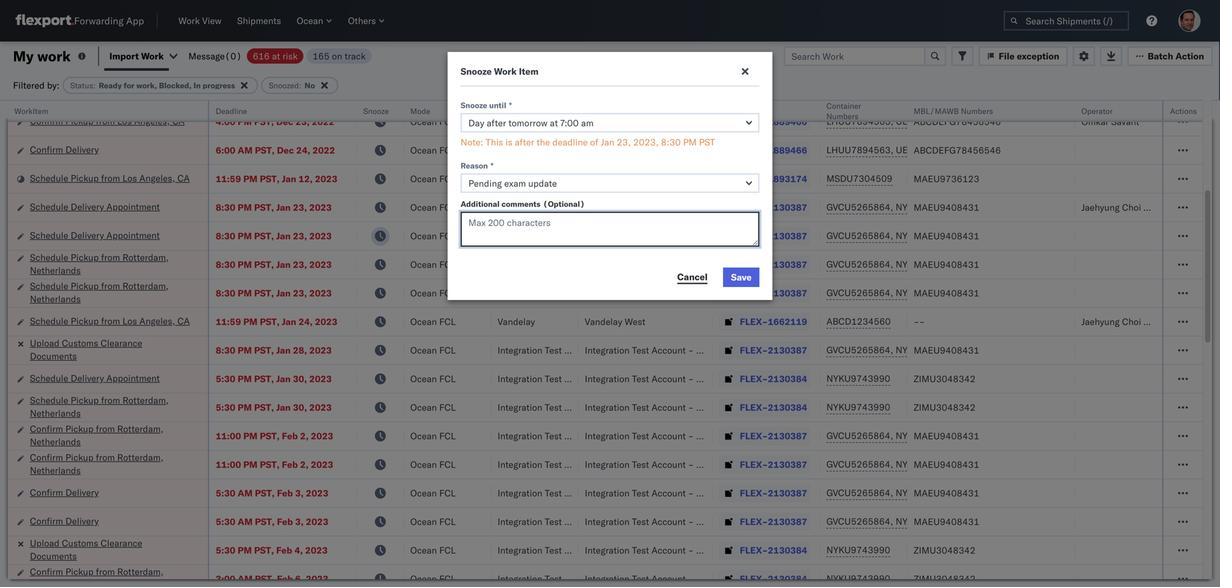Task type: vqa. For each thing, say whether or not it's contained in the screenshot.
458574 associated with We
no



Task type: locate. For each thing, give the bounding box(es) containing it.
3 confirm delivery from the top
[[30, 516, 99, 527]]

11 karl from the top
[[696, 516, 713, 528]]

los
[[117, 115, 132, 127], [122, 173, 137, 184], [122, 315, 137, 327]]

10 resize handle column header from the left
[[1147, 101, 1162, 587]]

1 vertical spatial 30,
[[293, 402, 307, 413]]

1 vertical spatial 1889466
[[768, 145, 807, 156]]

lhuu7894563, uetu5238478 up msdu7304509 on the top
[[827, 144, 959, 156]]

1 vertical spatial 2022
[[313, 145, 335, 156]]

consignee for flexport demo consignee
[[560, 173, 604, 185]]

1 vertical spatial *
[[491, 161, 494, 171]]

upload customs clearance documents link for 5:30 pm pst, feb 4, 2023
[[30, 537, 191, 563]]

13 account from the top
[[652, 573, 686, 585]]

vandelay for vandelay west
[[585, 316, 622, 328]]

lhuu7894563, uetu5238478 for 4:00 pm pst, dec 23, 2022
[[827, 116, 959, 127]]

pickup for 1st schedule pickup from rotterdam, netherlands button from the top
[[71, 252, 99, 263]]

0 vertical spatial clearance
[[101, 338, 142, 349]]

work for snooze work item
[[494, 66, 517, 77]]

1 flex-1889466 from the top
[[740, 116, 807, 127]]

11:59 for 11:59 pm pst, jan 12, 2023
[[216, 173, 241, 185]]

5:30 for flex-2130384's schedule delivery appointment button
[[216, 373, 235, 385]]

0 horizontal spatial :
[[93, 81, 95, 90]]

0 vertical spatial confirm pickup from rotterdam, netherlands link
[[30, 423, 191, 449]]

1 vertical spatial upload
[[30, 538, 59, 549]]

5 schedule from the top
[[30, 280, 68, 292]]

0 vertical spatial confirm pickup from rotterdam, netherlands button
[[30, 423, 191, 450]]

1 vertical spatial confirm pickup from rotterdam, netherlands
[[30, 452, 163, 476]]

9 resize handle column header from the left
[[1060, 101, 1075, 587]]

1 vertical spatial schedule pickup from los angeles, ca button
[[30, 315, 190, 329]]

9 gvcu5265864, from the top
[[827, 516, 893, 527]]

flex-1889466 up flex-1893174
[[740, 145, 807, 156]]

bosch ocean test up 'the'
[[498, 116, 572, 127]]

flex-1889466
[[740, 116, 807, 127], [740, 145, 807, 156]]

2 horizontal spatial work
[[494, 66, 517, 77]]

0 vertical spatial schedule delivery appointment link
[[30, 200, 160, 213]]

1 lhuu7894563, uetu5238478 from the top
[[827, 116, 959, 127]]

2 schedule pickup from los angeles, ca from the top
[[30, 315, 190, 327]]

0 vertical spatial confirm delivery
[[30, 144, 99, 155]]

snooze left until
[[461, 100, 487, 110]]

1 vertical spatial 2,
[[300, 459, 309, 470]]

numbers right mbl/mawb
[[961, 106, 993, 116]]

choi
[[1122, 202, 1141, 213]]

from inside button
[[96, 115, 115, 127]]

ca for 11:59 pm pst, jan 12, 2023
[[178, 173, 190, 184]]

lhuu7894563, up msdu7304509 on the top
[[827, 144, 894, 156]]

2 vertical spatial schedule delivery appointment link
[[30, 372, 160, 385]]

8:30
[[661, 136, 681, 148], [216, 202, 235, 213], [216, 230, 235, 242], [216, 259, 235, 270], [216, 288, 235, 299], [216, 345, 235, 356]]

2 integration from the top
[[585, 230, 630, 242]]

work left view
[[178, 15, 200, 26]]

0 vertical spatial confirm pickup from rotterdam, netherlands
[[30, 423, 163, 448]]

confirm delivery link for 1st confirm delivery button from the bottom
[[30, 515, 99, 528]]

1 vertical spatial 5:30 pm pst, jan 30, 2023
[[216, 402, 332, 413]]

schedule pickup from rotterdam, netherlands link for first schedule pickup from rotterdam, netherlands button from the bottom of the page
[[30, 394, 191, 420]]

1 vertical spatial flex-1889466
[[740, 145, 807, 156]]

snooze up snooze until *
[[461, 66, 492, 77]]

schedule pickup from los angeles, ca for 11:59 pm pst, jan 12, 2023
[[30, 173, 190, 184]]

3, for confirm delivery 'link' related to second confirm delivery button from the top of the page
[[295, 488, 304, 499]]

*
[[509, 100, 512, 110], [491, 161, 494, 171]]

0 vertical spatial 30,
[[293, 373, 307, 385]]

2 schedule delivery appointment link from the top
[[30, 229, 160, 242]]

12 integration from the top
[[585, 545, 630, 556]]

1 vertical spatial ca
[[178, 173, 190, 184]]

0 vertical spatial uetu5238478
[[896, 116, 959, 127]]

1 vertical spatial schedule pickup from rotterdam, netherlands link
[[30, 280, 191, 306]]

0 vertical spatial schedule pickup from rotterdam, netherlands button
[[30, 251, 191, 278]]

1889466 up 1893174
[[768, 145, 807, 156]]

2 schedule pickup from rotterdam, netherlands from the top
[[30, 280, 169, 305]]

bosch ocean test down day after tomorrow at 7:00 am text box
[[585, 145, 659, 156]]

1 abcdefg78456546 from the top
[[914, 116, 1001, 127]]

2 vertical spatial schedule pickup from rotterdam, netherlands button
[[30, 394, 191, 421]]

1 vertical spatial schedule delivery appointment link
[[30, 229, 160, 242]]

lhuu7894563, uetu5238478 down the container
[[827, 116, 959, 127]]

action
[[1176, 50, 1204, 62]]

1 vertical spatial upload customs clearance documents link
[[30, 537, 191, 563]]

ocean
[[297, 15, 323, 26], [410, 116, 437, 127], [526, 116, 552, 127], [613, 116, 640, 127], [410, 145, 437, 156], [526, 145, 552, 156], [613, 145, 640, 156], [410, 173, 437, 185], [410, 202, 437, 213], [410, 230, 437, 242], [410, 259, 437, 270], [410, 288, 437, 299], [410, 316, 437, 328], [410, 345, 437, 356], [410, 373, 437, 385], [410, 402, 437, 413], [410, 430, 437, 442], [410, 459, 437, 470], [410, 488, 437, 499], [410, 516, 437, 528], [410, 545, 437, 556], [410, 573, 437, 585]]

5:30
[[216, 373, 235, 385], [216, 402, 235, 413], [216, 488, 235, 499], [216, 516, 235, 528], [216, 545, 235, 556]]

0 vertical spatial upload customs clearance documents link
[[30, 337, 191, 363]]

1 vertical spatial documents
[[30, 551, 77, 562]]

karl
[[696, 202, 713, 213], [696, 230, 713, 242], [696, 259, 713, 270], [696, 288, 713, 299], [696, 345, 713, 356], [696, 373, 713, 385], [696, 402, 713, 413], [696, 430, 713, 442], [696, 459, 713, 470], [696, 488, 713, 499], [696, 516, 713, 528], [696, 545, 713, 556], [696, 573, 713, 585]]

schedule delivery appointment link for flex-2130384
[[30, 372, 160, 385]]

resize handle column header for 'mode' button
[[476, 101, 491, 587]]

0 vertical spatial confirm delivery link
[[30, 143, 99, 156]]

4 flex-2130387 from the top
[[740, 288, 807, 299]]

pickup for second confirm pickup from rotterdam, netherlands 'button'
[[65, 452, 93, 463]]

1 vertical spatial schedule pickup from rotterdam, netherlands
[[30, 280, 169, 305]]

1 vertical spatial 3,
[[295, 516, 304, 528]]

Day after tomorrow at 7:00 am text field
[[461, 113, 760, 133]]

10 integration from the top
[[585, 488, 630, 499]]

from
[[96, 115, 115, 127], [101, 173, 120, 184], [101, 252, 120, 263], [101, 280, 120, 292], [101, 315, 120, 327], [101, 395, 120, 406], [96, 423, 115, 435], [96, 452, 115, 463], [96, 566, 115, 578]]

1889466 right id
[[768, 116, 807, 127]]

6 lagerfeld from the top
[[715, 373, 754, 385]]

0 vertical spatial 3,
[[295, 488, 304, 499]]

7 schedule from the top
[[30, 373, 68, 384]]

0 vertical spatial customs
[[62, 338, 98, 349]]

resize handle column header for deadline button
[[341, 101, 357, 587]]

1 vertical spatial confirm delivery link
[[30, 486, 99, 499]]

work view
[[178, 15, 222, 26]]

9 integration from the top
[[585, 459, 630, 470]]

1 vertical spatial customs
[[62, 538, 98, 549]]

flex-2130384 button
[[719, 370, 810, 388], [719, 370, 810, 388], [719, 399, 810, 417], [719, 399, 810, 417], [719, 542, 810, 560], [719, 542, 810, 560], [719, 570, 810, 587], [719, 570, 810, 587]]

is
[[506, 136, 513, 148]]

2 schedule pickup from rotterdam, netherlands link from the top
[[30, 280, 191, 306]]

7 integration test account - karl lagerfeld from the top
[[585, 402, 754, 413]]

flex-1889466 for 6:00 am pst, dec 24, 2022
[[740, 145, 807, 156]]

gvcu5265864, nyku9743990
[[827, 201, 960, 213], [827, 230, 960, 241], [827, 259, 960, 270], [827, 287, 960, 299], [827, 344, 960, 356], [827, 430, 960, 442], [827, 459, 960, 470], [827, 487, 960, 499], [827, 516, 960, 527]]

0 vertical spatial confirm delivery button
[[30, 143, 99, 158]]

dec for 23,
[[276, 116, 293, 127]]

4 maeu9408431 from the top
[[914, 288, 980, 299]]

1 vertical spatial 11:59
[[216, 316, 241, 328]]

rotterdam,
[[122, 252, 169, 263], [122, 280, 169, 292], [122, 395, 169, 406], [117, 423, 163, 435], [117, 452, 163, 463], [117, 566, 163, 578]]

6 karl from the top
[[696, 373, 713, 385]]

flex-2130387 button
[[719, 199, 810, 217], [719, 199, 810, 217], [719, 227, 810, 245], [719, 227, 810, 245], [719, 256, 810, 274], [719, 256, 810, 274], [719, 284, 810, 302], [719, 284, 810, 302], [719, 341, 810, 360], [719, 341, 810, 360], [719, 427, 810, 445], [719, 427, 810, 445], [719, 456, 810, 474], [719, 456, 810, 474], [719, 484, 810, 503], [719, 484, 810, 503], [719, 513, 810, 531], [719, 513, 810, 531]]

10 karl from the top
[[696, 488, 713, 499]]

ocean fcl
[[410, 116, 456, 127], [410, 145, 456, 156], [410, 173, 456, 185], [410, 202, 456, 213], [410, 230, 456, 242], [410, 259, 456, 270], [410, 288, 456, 299], [410, 316, 456, 328], [410, 345, 456, 356], [410, 373, 456, 385], [410, 402, 456, 413], [410, 430, 456, 442], [410, 459, 456, 470], [410, 488, 456, 499], [410, 516, 456, 528], [410, 545, 456, 556], [410, 573, 456, 585]]

11:59 pm pst, jan 12, 2023
[[216, 173, 338, 185]]

flex id button
[[713, 103, 807, 116]]

angeles,
[[134, 115, 170, 127], [139, 173, 175, 184], [139, 315, 175, 327]]

work view link
[[173, 12, 227, 29]]

1 vertical spatial 11:00 pm pst, feb 2, 2023
[[216, 459, 333, 470]]

agent
[[1199, 202, 1220, 213]]

vandelay
[[498, 316, 535, 328], [585, 316, 622, 328]]

upload customs clearance documents link
[[30, 337, 191, 363], [30, 537, 191, 563]]

5:30 am pst, feb 3, 2023 for 1st confirm delivery button from the bottom
[[216, 516, 328, 528]]

dec up 6:00 am pst, dec 24, 2022
[[276, 116, 293, 127]]

2022 down no on the left of page
[[312, 116, 334, 127]]

1 vertical spatial schedule delivery appointment button
[[30, 229, 160, 243]]

1889466 for 4:00 pm pst, dec 23, 2022
[[768, 116, 807, 127]]

omkar savant
[[1082, 116, 1139, 127]]

3 2130384 from the top
[[768, 545, 807, 556]]

1 vertical spatial clearance
[[101, 538, 142, 549]]

0 vertical spatial schedule pickup from los angeles, ca button
[[30, 172, 190, 186]]

clearance for 5:30 pm pst, feb 4, 2023
[[101, 538, 142, 549]]

deadline
[[216, 106, 247, 116]]

0 vertical spatial schedule delivery appointment button
[[30, 200, 160, 215]]

1 1889466 from the top
[[768, 116, 807, 127]]

1 vertical spatial confirm pickup from rotterdam, netherlands button
[[30, 451, 191, 479]]

maeu9736123
[[914, 173, 980, 185]]

1 vertical spatial lhuu7894563, uetu5238478
[[827, 144, 959, 156]]

additional
[[461, 199, 500, 209]]

10 account from the top
[[652, 488, 686, 499]]

deadline
[[553, 136, 588, 148]]

confirm delivery
[[30, 144, 99, 155], [30, 487, 99, 498], [30, 516, 99, 527]]

1 vertical spatial work
[[141, 50, 164, 62]]

616
[[253, 50, 270, 62]]

2 schedule delivery appointment button from the top
[[30, 229, 160, 243]]

2 vertical spatial schedule delivery appointment button
[[30, 372, 160, 386]]

24, up 12,
[[296, 145, 310, 156]]

work left item
[[494, 66, 517, 77]]

0 vertical spatial 24,
[[296, 145, 310, 156]]

1 customs from the top
[[62, 338, 98, 349]]

forwarding
[[74, 15, 124, 27]]

0 horizontal spatial numbers
[[827, 111, 859, 121]]

1 vertical spatial schedule pickup from los angeles, ca link
[[30, 315, 190, 328]]

angeles, for 11:59 pm pst, jan 24, 2023
[[139, 315, 175, 327]]

30,
[[293, 373, 307, 385], [293, 402, 307, 413]]

2 lhuu7894563, from the top
[[827, 144, 894, 156]]

upload
[[30, 338, 59, 349], [30, 538, 59, 549]]

flex-1889466 right flex
[[740, 116, 807, 127]]

los for 11:59 pm pst, jan 12, 2023
[[122, 173, 137, 184]]

schedule pickup from los angeles, ca link for 11:59 pm pst, jan 12, 2023
[[30, 172, 190, 185]]

consignee down 2023,
[[645, 173, 689, 185]]

: left no on the left of page
[[299, 81, 301, 90]]

4 5:30 from the top
[[216, 516, 235, 528]]

1 vertical spatial 5:30 am pst, feb 3, 2023
[[216, 516, 328, 528]]

omkar
[[1082, 116, 1109, 127]]

customs for 5:30 pm pst, feb 4, 2023
[[62, 538, 98, 549]]

15 ocean fcl from the top
[[410, 516, 456, 528]]

work,
[[136, 81, 157, 90]]

* right reason
[[491, 161, 494, 171]]

11 account from the top
[[652, 516, 686, 528]]

pickup
[[65, 115, 93, 127], [71, 173, 99, 184], [71, 252, 99, 263], [71, 280, 99, 292], [71, 315, 99, 327], [71, 395, 99, 406], [65, 423, 93, 435], [65, 452, 93, 463], [65, 566, 93, 578]]

8:30 pm pst, jan 23, 2023
[[216, 202, 332, 213], [216, 230, 332, 242], [216, 259, 332, 270], [216, 288, 332, 299]]

0 horizontal spatial vandelay
[[498, 316, 535, 328]]

1 vertical spatial upload customs clearance documents
[[30, 538, 142, 562]]

1 vertical spatial 24,
[[299, 316, 313, 328]]

2 5:30 from the top
[[216, 402, 235, 413]]

1 vandelay from the left
[[498, 316, 535, 328]]

pickup for 2nd schedule pickup from rotterdam, netherlands button
[[71, 280, 99, 292]]

1 schedule delivery appointment button from the top
[[30, 200, 160, 215]]

bosch ocean test up 2023,
[[585, 116, 659, 127]]

resize handle column header
[[192, 101, 208, 587], [341, 101, 357, 587], [388, 101, 404, 587], [476, 101, 491, 587], [563, 101, 578, 587], [697, 101, 713, 587], [805, 101, 820, 587], [892, 101, 907, 587], [1060, 101, 1075, 587], [1147, 101, 1162, 587], [1187, 101, 1203, 587]]

numbers down the container
[[827, 111, 859, 121]]

delivery for 1st confirm delivery button from the top
[[65, 144, 99, 155]]

at
[[272, 50, 280, 62]]

4 2130387 from the top
[[768, 288, 807, 299]]

2 vertical spatial confirm pickup from rotterdam, netherlands button
[[30, 566, 191, 587]]

1 vertical spatial los
[[122, 173, 137, 184]]

dec up 11:59 pm pst, jan 12, 2023
[[277, 145, 294, 156]]

7 flex-2130387 from the top
[[740, 459, 807, 470]]

2 confirm delivery button from the top
[[30, 486, 99, 501]]

3 confirm from the top
[[30, 423, 63, 435]]

comments
[[502, 199, 541, 209]]

1 vertical spatial uetu5238478
[[896, 144, 959, 156]]

165 on track
[[313, 50, 366, 62]]

12 karl from the top
[[696, 545, 713, 556]]

save button
[[723, 268, 760, 287]]

0 vertical spatial lhuu7894563,
[[827, 116, 894, 127]]

9 lagerfeld from the top
[[715, 459, 754, 470]]

ca inside button
[[172, 115, 185, 127]]

2130384
[[768, 373, 807, 385], [768, 402, 807, 413], [768, 545, 807, 556], [768, 573, 807, 585]]

upload customs clearance documents
[[30, 338, 142, 362], [30, 538, 142, 562]]

schedule delivery appointment for flex-2130384
[[30, 373, 160, 384]]

2 vertical spatial schedule pickup from rotterdam, netherlands
[[30, 395, 169, 419]]

1 vertical spatial confirm delivery button
[[30, 486, 99, 501]]

5 maeu9408431 from the top
[[914, 345, 980, 356]]

4 2130384 from the top
[[768, 573, 807, 585]]

4 integration test account - karl lagerfeld from the top
[[585, 288, 754, 299]]

flex-2130387
[[740, 202, 807, 213], [740, 230, 807, 242], [740, 259, 807, 270], [740, 288, 807, 299], [740, 345, 807, 356], [740, 430, 807, 442], [740, 459, 807, 470], [740, 488, 807, 499], [740, 516, 807, 528]]

0 vertical spatial documents
[[30, 351, 77, 362]]

11:59 down '6:00'
[[216, 173, 241, 185]]

upload customs clearance documents for 8:30 pm pst, jan 28, 2023
[[30, 338, 142, 362]]

2022 for 4:00 pm pst, dec 23, 2022
[[312, 116, 334, 127]]

confirm pickup from rotterdam, netherlands button
[[30, 423, 191, 450], [30, 451, 191, 479], [30, 566, 191, 587]]

0 vertical spatial flex-1889466
[[740, 116, 807, 127]]

feb
[[282, 430, 298, 442], [282, 459, 298, 470], [277, 488, 293, 499], [277, 516, 293, 528], [276, 545, 292, 556], [277, 573, 293, 585]]

0 vertical spatial dec
[[276, 116, 293, 127]]

integration test account - karl lagerfeld
[[585, 202, 754, 213], [585, 230, 754, 242], [585, 259, 754, 270], [585, 288, 754, 299], [585, 345, 754, 356], [585, 373, 754, 385], [585, 402, 754, 413], [585, 430, 754, 442], [585, 459, 754, 470], [585, 488, 754, 499], [585, 516, 754, 528], [585, 545, 754, 556], [585, 573, 754, 585]]

0 vertical spatial 2022
[[312, 116, 334, 127]]

5 fcl from the top
[[439, 230, 456, 242]]

7 gvcu5265864, nyku9743990 from the top
[[827, 459, 960, 470]]

: for snoozed
[[299, 81, 301, 90]]

0 vertical spatial schedule pickup from los angeles, ca
[[30, 173, 190, 184]]

upload customs clearance documents link for 8:30 pm pst, jan 28, 2023
[[30, 337, 191, 363]]

bookings test consignee
[[585, 173, 689, 185]]

2 flex- from the top
[[740, 145, 768, 156]]

documents for 8:30 pm pst, jan 28, 2023
[[30, 351, 77, 362]]

uetu5238478 for 4:00 pm pst, dec 23, 2022
[[896, 116, 959, 127]]

11:59 up the 8:30 pm pst, jan 28, 2023
[[216, 316, 241, 328]]

2 30, from the top
[[293, 402, 307, 413]]

2 documents from the top
[[30, 551, 77, 562]]

2022 up 12,
[[313, 145, 335, 156]]

3 ocean fcl from the top
[[410, 173, 456, 185]]

4 karl from the top
[[696, 288, 713, 299]]

4 lagerfeld from the top
[[715, 288, 754, 299]]

work right import
[[141, 50, 164, 62]]

1 flex-2130387 from the top
[[740, 202, 807, 213]]

5 karl from the top
[[696, 345, 713, 356]]

0 vertical spatial appointment
[[106, 201, 160, 212]]

2 upload customs clearance documents from the top
[[30, 538, 142, 562]]

upload for 8:30 pm pst, jan 28, 2023
[[30, 338, 59, 349]]

1 vertical spatial lhuu7894563,
[[827, 144, 894, 156]]

client name button
[[491, 103, 565, 116]]

1 uetu5238478 from the top
[[896, 116, 959, 127]]

delivery
[[65, 144, 99, 155], [71, 201, 104, 212], [71, 230, 104, 241], [71, 373, 104, 384], [65, 487, 99, 498], [65, 516, 99, 527]]

appointment for flex-2130387
[[106, 201, 160, 212]]

8 lagerfeld from the top
[[715, 430, 754, 442]]

2 confirm delivery link from the top
[[30, 486, 99, 499]]

batch action
[[1148, 50, 1204, 62]]

3, for 1st confirm delivery button from the bottom confirm delivery 'link'
[[295, 516, 304, 528]]

documents
[[30, 351, 77, 362], [30, 551, 77, 562]]

2 vertical spatial confirm delivery
[[30, 516, 99, 527]]

0 vertical spatial abcdefg78456546
[[914, 116, 1001, 127]]

12 ocean fcl from the top
[[410, 430, 456, 442]]

snooze for work
[[461, 66, 492, 77]]

4 schedule from the top
[[30, 252, 68, 263]]

1 vertical spatial abcdefg78456546
[[914, 145, 1001, 156]]

4 resize handle column header from the left
[[476, 101, 491, 587]]

ca
[[172, 115, 185, 127], [178, 173, 190, 184], [178, 315, 190, 327]]

2 vertical spatial confirm pickup from rotterdam, netherlands
[[30, 566, 163, 587]]

1 lhuu7894563, from the top
[[827, 116, 894, 127]]

numbers for mbl/mawb numbers
[[961, 106, 993, 116]]

appointment
[[106, 201, 160, 212], [106, 230, 160, 241], [106, 373, 160, 384]]

0 vertical spatial lhuu7894563, uetu5238478
[[827, 116, 959, 127]]

1 vertical spatial dec
[[277, 145, 294, 156]]

flex-2130384
[[740, 373, 807, 385], [740, 402, 807, 413], [740, 545, 807, 556], [740, 573, 807, 585]]

resize handle column header for workitem button
[[192, 101, 208, 587]]

demo
[[534, 173, 558, 185]]

jaehyung
[[1082, 202, 1120, 213]]

1 vertical spatial schedule delivery appointment
[[30, 230, 160, 241]]

1 horizontal spatial *
[[509, 100, 512, 110]]

status : ready for work, blocked, in progress
[[70, 81, 235, 90]]

schedule pickup from los angeles, ca button for 11:59 pm pst, jan 12, 2023
[[30, 172, 190, 186]]

client name
[[498, 106, 541, 116]]

test
[[555, 116, 572, 127], [642, 116, 659, 127], [555, 145, 572, 156], [642, 145, 659, 156], [625, 173, 643, 185], [632, 202, 649, 213], [1152, 202, 1169, 213], [632, 230, 649, 242], [632, 259, 649, 270], [632, 288, 649, 299], [632, 345, 649, 356], [632, 373, 649, 385], [632, 402, 649, 413], [632, 430, 649, 442], [632, 459, 649, 470], [632, 488, 649, 499], [632, 516, 649, 528], [632, 545, 649, 556], [632, 573, 649, 585]]

2 vertical spatial confirm delivery link
[[30, 515, 99, 528]]

0 vertical spatial schedule pickup from rotterdam, netherlands
[[30, 252, 169, 276]]

1 resize handle column header from the left
[[192, 101, 208, 587]]

vandelay west
[[585, 316, 646, 328]]

angeles, for 11:59 pm pst, jan 12, 2023
[[139, 173, 175, 184]]

2 vertical spatial ca
[[178, 315, 190, 327]]

consignee up (optional)
[[560, 173, 604, 185]]

3 8:30 pm pst, jan 23, 2023 from the top
[[216, 259, 332, 270]]

import
[[109, 50, 139, 62]]

2 vertical spatial schedule delivery appointment
[[30, 373, 160, 384]]

consignee up of on the top of the page
[[585, 106, 622, 116]]

flex-1893174 button
[[719, 170, 810, 188], [719, 170, 810, 188]]

1 vertical spatial appointment
[[106, 230, 160, 241]]

flex-1889466 for 4:00 pm pst, dec 23, 2022
[[740, 116, 807, 127]]

delivery for schedule delivery appointment button associated with flex-2130387
[[71, 201, 104, 212]]

1 integration test account - karl lagerfeld from the top
[[585, 202, 754, 213]]

13 fcl from the top
[[439, 459, 456, 470]]

2 ocean fcl from the top
[[410, 145, 456, 156]]

11:59 for 11:59 pm pst, jan 24, 2023
[[216, 316, 241, 328]]

1 horizontal spatial :
[[299, 81, 301, 90]]

2 5:30 pm pst, jan 30, 2023 from the top
[[216, 402, 332, 413]]

0 vertical spatial upload customs clearance documents
[[30, 338, 142, 362]]

3 confirm pickup from rotterdam, netherlands from the top
[[30, 566, 163, 587]]

bosch up is
[[498, 116, 523, 127]]

1 vertical spatial confirm pickup from rotterdam, netherlands link
[[30, 451, 191, 477]]

2 vertical spatial confirm pickup from rotterdam, netherlands link
[[30, 566, 191, 587]]

flex-
[[740, 116, 768, 127], [740, 145, 768, 156], [740, 173, 768, 185], [740, 202, 768, 213], [740, 230, 768, 242], [740, 259, 768, 270], [740, 288, 768, 299], [740, 316, 768, 328], [740, 345, 768, 356], [740, 373, 768, 385], [740, 402, 768, 413], [740, 430, 768, 442], [740, 459, 768, 470], [740, 488, 768, 499], [740, 516, 768, 528], [740, 545, 768, 556], [740, 573, 768, 585]]

resize handle column header for flex id button
[[805, 101, 820, 587]]

2 vertical spatial confirm delivery button
[[30, 515, 99, 529]]

0 vertical spatial ca
[[172, 115, 185, 127]]

file exception button
[[979, 46, 1068, 66], [979, 46, 1068, 66]]

1 vertical spatial 11:00
[[216, 459, 241, 470]]

flexport. image
[[16, 14, 74, 27]]

numbers inside container numbers
[[827, 111, 859, 121]]

by:
[[47, 80, 60, 91]]

9 account from the top
[[652, 459, 686, 470]]

1 horizontal spatial vandelay
[[585, 316, 622, 328]]

jaehyung choi - test origin agent
[[1082, 202, 1220, 213]]

9 karl from the top
[[696, 459, 713, 470]]

file exception
[[999, 50, 1060, 62]]

0 vertical spatial schedule delivery appointment
[[30, 201, 160, 212]]

2 maeu9408431 from the top
[[914, 230, 980, 242]]

* right until
[[509, 100, 512, 110]]

fcl
[[439, 116, 456, 127], [439, 145, 456, 156], [439, 173, 456, 185], [439, 202, 456, 213], [439, 230, 456, 242], [439, 259, 456, 270], [439, 288, 456, 299], [439, 316, 456, 328], [439, 345, 456, 356], [439, 373, 456, 385], [439, 402, 456, 413], [439, 430, 456, 442], [439, 459, 456, 470], [439, 488, 456, 499], [439, 516, 456, 528], [439, 545, 456, 556], [439, 573, 456, 585]]

snooze left mode
[[363, 106, 389, 116]]

2 uetu5238478 from the top
[[896, 144, 959, 156]]

schedule pickup from los angeles, ca for 11:59 pm pst, jan 24, 2023
[[30, 315, 190, 327]]

4 gvcu5265864, from the top
[[827, 287, 893, 299]]

abcdefg78456546 for 4:00 pm pst, dec 23, 2022
[[914, 116, 1001, 127]]

lagerfeld
[[715, 202, 754, 213], [715, 230, 754, 242], [715, 259, 754, 270], [715, 288, 754, 299], [715, 345, 754, 356], [715, 373, 754, 385], [715, 402, 754, 413], [715, 430, 754, 442], [715, 459, 754, 470], [715, 488, 754, 499], [715, 516, 754, 528], [715, 545, 754, 556], [715, 573, 754, 585]]

0 vertical spatial upload
[[30, 338, 59, 349]]

snoozed
[[269, 81, 299, 90]]

1 vertical spatial angeles,
[[139, 173, 175, 184]]

name
[[521, 106, 541, 116]]

2 1889466 from the top
[[768, 145, 807, 156]]

0 horizontal spatial work
[[141, 50, 164, 62]]

0 vertical spatial angeles,
[[134, 115, 170, 127]]

lhuu7894563,
[[827, 116, 894, 127], [827, 144, 894, 156]]

5 integration test account - karl lagerfeld from the top
[[585, 345, 754, 356]]

lhuu7894563, down the container
[[827, 116, 894, 127]]

mode
[[410, 106, 430, 116]]

numbers for container numbers
[[827, 111, 859, 121]]

2 11:00 pm pst, feb 2, 2023 from the top
[[216, 459, 333, 470]]

2 vertical spatial los
[[122, 315, 137, 327]]

0 vertical spatial 2,
[[300, 430, 309, 442]]

pickup for first schedule pickup from rotterdam, netherlands button from the bottom of the page
[[71, 395, 99, 406]]

angeles, inside button
[[134, 115, 170, 127]]

11:00 pm pst, feb 2, 2023
[[216, 430, 333, 442], [216, 459, 333, 470]]

pst
[[699, 136, 715, 148]]

1 fcl from the top
[[439, 116, 456, 127]]

client
[[498, 106, 519, 116]]

5:30 for second confirm delivery button from the top of the page
[[216, 488, 235, 499]]

uetu5238478 for 6:00 am pst, dec 24, 2022
[[896, 144, 959, 156]]

24, up '28,'
[[299, 316, 313, 328]]

6,
[[295, 573, 304, 585]]

delivery for second confirm delivery button from the top of the page
[[65, 487, 99, 498]]

4,
[[294, 545, 303, 556]]

: left ready
[[93, 81, 95, 90]]

1 schedule pickup from los angeles, ca from the top
[[30, 173, 190, 184]]

2 vertical spatial work
[[494, 66, 517, 77]]

confirm pickup from rotterdam, netherlands
[[30, 423, 163, 448], [30, 452, 163, 476], [30, 566, 163, 587]]

dec
[[276, 116, 293, 127], [277, 145, 294, 156]]

2 vandelay from the left
[[585, 316, 622, 328]]

1 horizontal spatial numbers
[[961, 106, 993, 116]]



Task type: describe. For each thing, give the bounding box(es) containing it.
consignee button
[[578, 103, 700, 116]]

3 flex-2130384 from the top
[[740, 545, 807, 556]]

import work button
[[109, 50, 164, 62]]

Max 200 characters text field
[[461, 212, 760, 247]]

5 account from the top
[[652, 345, 686, 356]]

11:00 for 3rd confirm pickup from rotterdam, netherlands link from the bottom of the page
[[216, 430, 241, 442]]

5 flex-2130387 from the top
[[740, 345, 807, 356]]

1 zimu3048342 from the top
[[914, 373, 976, 385]]

flex-1662119
[[740, 316, 807, 328]]

pickup for the confirm pickup from los angeles, ca button
[[65, 115, 93, 127]]

0 vertical spatial work
[[178, 15, 200, 26]]

lhuu7894563, for 6:00 am pst, dec 24, 2022
[[827, 144, 894, 156]]

confirm delivery link for second confirm delivery button from the top of the page
[[30, 486, 99, 499]]

forwarding app
[[74, 15, 144, 27]]

track
[[345, 50, 366, 62]]

17 ocean fcl from the top
[[410, 573, 456, 585]]

mbl/mawb numbers
[[914, 106, 993, 116]]

container numbers
[[827, 101, 861, 121]]

confirm delivery for second confirm delivery button from the top of the page
[[30, 487, 99, 498]]

bosch up of on the top of the page
[[585, 116, 611, 127]]

2 confirm pickup from rotterdam, netherlands link from the top
[[30, 451, 191, 477]]

ready
[[99, 81, 122, 90]]

abcdefg78456546 for 6:00 am pst, dec 24, 2022
[[914, 145, 1001, 156]]

16 ocean fcl from the top
[[410, 545, 456, 556]]

no
[[305, 81, 315, 90]]

bosch up flexport
[[498, 145, 523, 156]]

11:00 for 2nd confirm pickup from rotterdam, netherlands link from the bottom
[[216, 459, 241, 470]]

14 flex- from the top
[[740, 488, 768, 499]]

10 integration test account - karl lagerfeld from the top
[[585, 488, 754, 499]]

1 flex- from the top
[[740, 116, 768, 127]]

workitem button
[[8, 103, 195, 116]]

1 integration from the top
[[585, 202, 630, 213]]

3 2130387 from the top
[[768, 259, 807, 270]]

confirm pickup from los angeles, ca button
[[30, 115, 185, 129]]

3 karl from the top
[[696, 259, 713, 270]]

5 gvcu5265864, from the top
[[827, 344, 893, 356]]

customs for 8:30 pm pst, jan 28, 2023
[[62, 338, 98, 349]]

documents for 5:30 pm pst, feb 4, 2023
[[30, 551, 77, 562]]

reason
[[461, 161, 488, 171]]

5 gvcu5265864, nyku9743990 from the top
[[827, 344, 960, 356]]

container
[[827, 101, 861, 111]]

7 account from the top
[[652, 402, 686, 413]]

9 flex- from the top
[[740, 345, 768, 356]]

filtered
[[13, 80, 45, 91]]

west
[[625, 316, 646, 328]]

after
[[515, 136, 534, 148]]

shipments
[[237, 15, 281, 26]]

flex-1893174
[[740, 173, 807, 185]]

13 karl from the top
[[696, 573, 713, 585]]

my work
[[13, 47, 71, 65]]

3 lagerfeld from the top
[[715, 259, 754, 270]]

bosch up bookings
[[585, 145, 611, 156]]

7 2130387 from the top
[[768, 459, 807, 470]]

blocked,
[[159, 81, 192, 90]]

1 5:30 pm pst, jan 30, 2023 from the top
[[216, 373, 332, 385]]

cancel button
[[670, 268, 716, 287]]

5 flex- from the top
[[740, 230, 768, 242]]

9 flex-2130387 from the top
[[740, 516, 807, 528]]

13 ocean fcl from the top
[[410, 459, 456, 470]]

ocean inside 'button'
[[297, 15, 323, 26]]

resize handle column header for 'consignee' button
[[697, 101, 713, 587]]

app
[[126, 15, 144, 27]]

: for status
[[93, 81, 95, 90]]

1662119
[[768, 316, 807, 328]]

snooze until *
[[461, 100, 512, 110]]

1 confirm pickup from rotterdam, netherlands button from the top
[[30, 423, 191, 450]]

0 vertical spatial los
[[117, 115, 132, 127]]

1 30, from the top
[[293, 373, 307, 385]]

confirm delivery for 1st confirm delivery button from the bottom
[[30, 516, 99, 527]]

14 fcl from the top
[[439, 488, 456, 499]]

(0)
[[225, 50, 242, 62]]

pickup for 11:59 pm pst, jan 12, 2023's schedule pickup from los angeles, ca button
[[71, 173, 99, 184]]

11:00 pm pst, feb 2, 2023 for 3rd confirm pickup from rotterdam, netherlands link from the bottom of the page
[[216, 430, 333, 442]]

4 ocean fcl from the top
[[410, 202, 456, 213]]

--
[[914, 316, 925, 328]]

am for confirm delivery 'link' related to second confirm delivery button from the top of the page
[[238, 488, 253, 499]]

3 maeu9408431 from the top
[[914, 259, 980, 270]]

2022 for 6:00 am pst, dec 24, 2022
[[313, 145, 335, 156]]

1 maeu9408431 from the top
[[914, 202, 980, 213]]

616 at risk
[[253, 50, 298, 62]]

28,
[[293, 345, 307, 356]]

2 schedule delivery appointment from the top
[[30, 230, 160, 241]]

msdu7304509
[[827, 173, 893, 184]]

actions
[[1170, 106, 1197, 116]]

4:00
[[216, 116, 235, 127]]

confirm delivery for 1st confirm delivery button from the top
[[30, 144, 99, 155]]

consignee inside button
[[585, 106, 622, 116]]

status
[[70, 81, 93, 90]]

lhuu7894563, for 4:00 pm pst, dec 23, 2022
[[827, 116, 894, 127]]

1 ocean fcl from the top
[[410, 116, 456, 127]]

for
[[124, 81, 134, 90]]

schedule delivery appointment link for flex-2130387
[[30, 200, 160, 213]]

in
[[194, 81, 201, 90]]

ocean button
[[292, 12, 338, 29]]

pickup for 1st confirm pickup from rotterdam, netherlands 'button'
[[65, 423, 93, 435]]

3 gvcu5265864, from the top
[[827, 259, 893, 270]]

5 confirm from the top
[[30, 487, 63, 498]]

165
[[313, 50, 330, 62]]

1 schedule from the top
[[30, 173, 68, 184]]

confirm delivery link for 1st confirm delivery button from the top
[[30, 143, 99, 156]]

resize handle column header for the mbl/mawb numbers button
[[1060, 101, 1075, 587]]

6 gvcu5265864, nyku9743990 from the top
[[827, 430, 960, 442]]

pickup for 11:59 pm pst, jan 24, 2023's schedule pickup from los angeles, ca button
[[71, 315, 99, 327]]

Search Shipments (/) text field
[[1004, 11, 1129, 31]]

5:30 am pst, feb 3, 2023 for second confirm delivery button from the top of the page
[[216, 488, 328, 499]]

of
[[590, 136, 599, 148]]

3 flex- from the top
[[740, 173, 768, 185]]

schedule delivery appointment button for flex-2130387
[[30, 200, 160, 215]]

vandelay for vandelay
[[498, 316, 535, 328]]

upload for 5:30 pm pst, feb 4, 2023
[[30, 538, 59, 549]]

consignee for bookings test consignee
[[645, 173, 689, 185]]

cancel
[[677, 271, 708, 283]]

shipments link
[[232, 12, 286, 29]]

12 fcl from the top
[[439, 430, 456, 442]]

0 vertical spatial *
[[509, 100, 512, 110]]

import work
[[109, 50, 164, 62]]

3 zimu3048342 from the top
[[914, 545, 976, 556]]

Search Work text field
[[784, 46, 926, 66]]

2 confirm pickup from rotterdam, netherlands from the top
[[30, 452, 163, 476]]

8 gvcu5265864, nyku9743990 from the top
[[827, 487, 960, 499]]

8 ocean fcl from the top
[[410, 316, 456, 328]]

snooze work item
[[461, 66, 539, 77]]

6 integration from the top
[[585, 373, 630, 385]]

reason *
[[461, 161, 494, 171]]

12 integration test account - karl lagerfeld from the top
[[585, 545, 754, 556]]

the
[[537, 136, 550, 148]]

2 2, from the top
[[300, 459, 309, 470]]

6 integration test account - karl lagerfeld from the top
[[585, 373, 754, 385]]

on
[[332, 50, 342, 62]]

container numbers button
[[820, 98, 894, 122]]

4 netherlands from the top
[[30, 436, 81, 448]]

6:00
[[216, 145, 235, 156]]

7 maeu9408431 from the top
[[914, 459, 980, 470]]

this
[[486, 136, 503, 148]]

17 fcl from the top
[[439, 573, 456, 585]]

13 flex- from the top
[[740, 459, 768, 470]]

others
[[348, 15, 376, 26]]

delivery for 1st confirm delivery button from the bottom
[[65, 516, 99, 527]]

mbl/mawb numbers button
[[907, 103, 1062, 116]]

abcd1234560
[[827, 316, 891, 327]]

9 integration test account - karl lagerfeld from the top
[[585, 459, 754, 470]]

1 netherlands from the top
[[30, 265, 81, 276]]

filtered by:
[[13, 80, 60, 91]]

12,
[[299, 173, 313, 185]]

2 schedule pickup from rotterdam, netherlands button from the top
[[30, 280, 191, 307]]

8 integration from the top
[[585, 430, 630, 442]]

11:00 pm pst, feb 2, 2023 for 2nd confirm pickup from rotterdam, netherlands link from the bottom
[[216, 459, 333, 470]]

my
[[13, 47, 34, 65]]

2 8:30 pm pst, jan 23, 2023 from the top
[[216, 230, 332, 242]]

others button
[[343, 12, 390, 29]]

11 fcl from the top
[[439, 402, 456, 413]]

8:30 pm pst, jan 28, 2023
[[216, 345, 332, 356]]

7 gvcu5265864, from the top
[[827, 459, 893, 470]]

3:00 am pst, feb 6, 2023
[[216, 573, 328, 585]]

12 lagerfeld from the top
[[715, 545, 754, 556]]

flex
[[719, 106, 734, 116]]

1 karl from the top
[[696, 202, 713, 213]]

mode button
[[404, 103, 478, 116]]

until
[[489, 100, 506, 110]]

bosch ocean test up demo
[[498, 145, 572, 156]]

4 flex-2130384 from the top
[[740, 573, 807, 585]]

file
[[999, 50, 1015, 62]]

24, for 2023
[[299, 316, 313, 328]]

additional comments (optional)
[[461, 199, 585, 209]]

batch
[[1148, 50, 1173, 62]]

6 gvcu5265864, from the top
[[827, 430, 893, 442]]

4 am from the top
[[238, 573, 253, 585]]

note: this is after the deadline of jan 23, 2023, 8:30 pm pst
[[461, 136, 715, 148]]

11 integration test account - karl lagerfeld from the top
[[585, 516, 754, 528]]

1 gvcu5265864, nyku9743990 from the top
[[827, 201, 960, 213]]

6 account from the top
[[652, 373, 686, 385]]

schedule delivery appointment button for flex-2130384
[[30, 372, 160, 386]]

schedule pickup from rotterdam, netherlands link for 1st schedule pickup from rotterdam, netherlands button from the top
[[30, 251, 191, 277]]

message (0)
[[188, 50, 242, 62]]

4 fcl from the top
[[439, 202, 456, 213]]

8 integration test account - karl lagerfeld from the top
[[585, 430, 754, 442]]

8 flex-2130387 from the top
[[740, 488, 807, 499]]

item
[[519, 66, 539, 77]]

savant
[[1111, 116, 1139, 127]]

11 ocean fcl from the top
[[410, 402, 456, 413]]

delivery for 2nd schedule delivery appointment button from the bottom
[[71, 230, 104, 241]]

flex id
[[719, 106, 744, 116]]

6:00 am pst, dec 24, 2022
[[216, 145, 335, 156]]

2 karl from the top
[[696, 230, 713, 242]]

0 horizontal spatial *
[[491, 161, 494, 171]]

1 8:30 pm pst, jan 23, 2023 from the top
[[216, 202, 332, 213]]

mbl/mawb
[[914, 106, 959, 116]]

flexport demo consignee
[[498, 173, 604, 185]]

los for 11:59 pm pst, jan 24, 2023
[[122, 315, 137, 327]]

ca for 11:59 pm pst, jan 24, 2023
[[178, 315, 190, 327]]

8 schedule from the top
[[30, 395, 68, 406]]

4 confirm from the top
[[30, 452, 63, 463]]

2 2130384 from the top
[[768, 402, 807, 413]]

resize handle column header for container numbers button
[[892, 101, 907, 587]]

note:
[[461, 136, 483, 148]]

2 netherlands from the top
[[30, 293, 81, 305]]

11:59 pm pst, jan 24, 2023
[[216, 316, 338, 328]]

save
[[731, 272, 752, 283]]

workitem
[[14, 106, 48, 116]]

2023,
[[633, 136, 659, 148]]

1 confirm pickup from rotterdam, netherlands from the top
[[30, 423, 163, 448]]

appointment for flex-2130384
[[106, 373, 160, 384]]

am for 1st confirm delivery button from the bottom confirm delivery 'link'
[[238, 516, 253, 528]]

origin
[[1171, 202, 1196, 213]]

message
[[188, 50, 225, 62]]

dec for 24,
[[277, 145, 294, 156]]

3 confirm pickup from rotterdam, netherlands button from the top
[[30, 566, 191, 587]]

lhuu7894563, uetu5238478 for 6:00 am pst, dec 24, 2022
[[827, 144, 959, 156]]

4:00 pm pst, dec 23, 2022
[[216, 116, 334, 127]]

9 2130387 from the top
[[768, 516, 807, 528]]

schedule delivery appointment for flex-2130387
[[30, 201, 160, 212]]

schedule pickup from los angeles, ca link for 11:59 pm pst, jan 24, 2023
[[30, 315, 190, 328]]

confirm pickup from los angeles, ca link
[[30, 115, 185, 128]]

6 netherlands from the top
[[30, 579, 81, 587]]

1889466 for 6:00 am pst, dec 24, 2022
[[768, 145, 807, 156]]

work for import work
[[141, 50, 164, 62]]

pickup for third confirm pickup from rotterdam, netherlands 'button' from the top of the page
[[65, 566, 93, 578]]

3 confirm delivery button from the top
[[30, 515, 99, 529]]

Pending exam update text field
[[461, 173, 760, 193]]

3 resize handle column header from the left
[[388, 101, 404, 587]]

upload customs clearance documents for 5:30 pm pst, feb 4, 2023
[[30, 538, 142, 562]]

schedule pickup from los angeles, ca button for 11:59 pm pst, jan 24, 2023
[[30, 315, 190, 329]]

delivery for flex-2130384's schedule delivery appointment button
[[71, 373, 104, 384]]

5 netherlands from the top
[[30, 465, 81, 476]]

view
[[202, 15, 222, 26]]

24, for 2022
[[296, 145, 310, 156]]

resize handle column header for client name button
[[563, 101, 578, 587]]

clearance for 8:30 pm pst, jan 28, 2023
[[101, 338, 142, 349]]

am for confirm delivery 'link' corresponding to 1st confirm delivery button from the top
[[238, 145, 253, 156]]

schedule pickup from rotterdam, netherlands link for 2nd schedule pickup from rotterdam, netherlands button
[[30, 280, 191, 306]]



